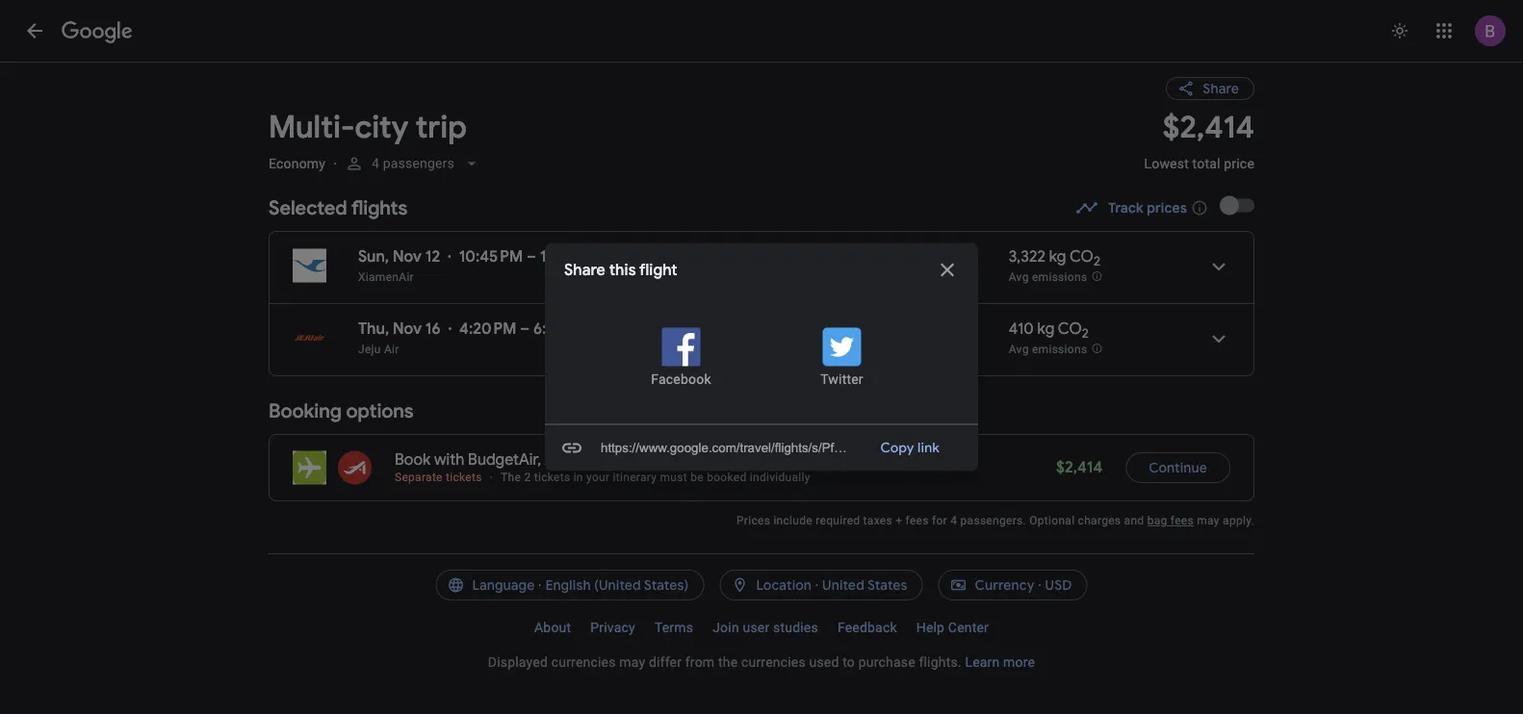 Task type: vqa. For each thing, say whether or not it's contained in the screenshot.
leftmost 'and'
no



Task type: describe. For each thing, give the bounding box(es) containing it.
flight on sunday, november 12. leaves los angeles international airport at 10:45 pm on sunday, november 12 and arrives at incheon international airport at 12:35 pm on tuesday, november 14. element
[[358, 247, 612, 267]]

avg emissions for 410
[[1009, 343, 1088, 356]]

share for share this flight
[[564, 260, 606, 280]]

terms link
[[645, 613, 703, 643]]

include
[[774, 514, 813, 528]]

10:45 pm
[[459, 247, 523, 267]]

thu,
[[358, 319, 389, 339]]

user
[[743, 620, 770, 636]]

20 hr 50 min lax – icn
[[645, 247, 733, 284]]

selected
[[269, 196, 347, 220]]

flights.
[[919, 655, 962, 670]]

share for share
[[1203, 80, 1240, 97]]

options
[[346, 399, 414, 423]]

share button
[[1167, 77, 1255, 100]]

co for 3,322 kg co
[[1070, 247, 1094, 267]]

economy
[[269, 156, 326, 171]]

2 currencies from the left
[[742, 655, 806, 670]]

none text field inside main content
[[1145, 107, 1255, 189]]

12:35 pm
[[540, 247, 602, 267]]

with
[[434, 450, 465, 470]]

sun, nov 12
[[358, 247, 440, 267]]

center
[[949, 620, 989, 636]]

2 inside 410 kg co 2
[[1082, 325, 1089, 342]]

flight on thursday, november 16. leaves incheon international airport at 4:20 pm on thursday, november 16 and arrives at narita international airport at 6:40 pm on thursday, november 16. element
[[358, 319, 591, 339]]

feedback link
[[828, 613, 907, 643]]

2 inside the 3,322 kg co 2
[[1094, 253, 1101, 269]]

min for 2 hr 20 min
[[697, 319, 723, 339]]

2 fees from the left
[[1171, 514, 1194, 528]]

the 2 tickets in your itinerary must be booked individually
[[501, 471, 811, 485]]

help center link
[[907, 613, 999, 643]]

copy
[[881, 440, 915, 457]]

6:40 pm
[[534, 319, 591, 339]]

20 inside 2 hr 20 min icn – nrt
[[675, 319, 693, 339]]

passengers.
[[961, 514, 1027, 528]]

budgetair,
[[468, 450, 541, 470]]

continue button
[[1126, 453, 1231, 484]]

sun,
[[358, 247, 389, 267]]

copy link button up +
[[858, 433, 963, 464]]

list inside main content
[[270, 232, 1254, 376]]

itinerary
[[613, 471, 657, 485]]

1 tickets from the left
[[446, 471, 482, 485]]

terms
[[655, 620, 694, 636]]

displayed currencies may differ from the currencies used to purchase flights. learn more
[[488, 655, 1036, 670]]

4:20 pm – 6:40 pm
[[460, 319, 591, 339]]

main content containing multi-city trip
[[269, 62, 1255, 529]]

help
[[917, 620, 945, 636]]

studies
[[774, 620, 819, 636]]

separate tickets
[[395, 471, 482, 485]]

booked
[[707, 471, 747, 485]]

air
[[384, 343, 399, 356]]

close image
[[936, 259, 959, 282]]

nov for thu,
[[393, 319, 422, 339]]

for
[[932, 514, 948, 528]]

nonstop flight. element
[[822, 319, 882, 342]]

1 fees from the left
[[906, 514, 929, 528]]

Copy link field
[[599, 433, 850, 464]]

booking
[[269, 399, 342, 423]]

4 passengers
[[372, 156, 455, 171]]

location
[[757, 577, 812, 594]]

optional
[[1030, 514, 1075, 528]]

Arrival time: 12:35 PM on  Tuesday, November 14. text field
[[540, 247, 612, 267]]

emissions for 410
[[1033, 343, 1088, 356]]

2414 us dollars element
[[1163, 107, 1255, 147]]

min for 20 hr 50 min
[[707, 247, 733, 267]]

track prices
[[1109, 199, 1188, 217]]

differ
[[649, 655, 682, 670]]

your
[[587, 471, 610, 485]]

purchase
[[859, 655, 916, 670]]

privacy link
[[581, 613, 645, 643]]

4 inside popup button
[[372, 156, 380, 171]]

$2,414 lowest total price
[[1145, 107, 1255, 171]]

410
[[1009, 319, 1034, 339]]

3,322
[[1009, 247, 1046, 267]]

xiamenair
[[358, 271, 414, 284]]

nonstop
[[822, 319, 882, 339]]

be
[[691, 471, 704, 485]]

hr for 20
[[667, 247, 681, 267]]

nov for sun,
[[393, 247, 422, 267]]

1 vertical spatial may
[[620, 655, 646, 670]]

copy link
[[881, 440, 940, 457]]

states
[[868, 577, 908, 594]]

states)
[[644, 577, 689, 594]]

airpaz
[[545, 450, 590, 470]]

individually
[[750, 471, 811, 485]]

co for 410 kg co
[[1058, 319, 1082, 339]]

taxes
[[864, 514, 893, 528]]

united
[[823, 577, 865, 594]]

prices
[[1147, 199, 1188, 217]]

Departure time: 4:20 PM. text field
[[460, 319, 517, 339]]

booking options
[[269, 399, 414, 423]]

charges
[[1078, 514, 1122, 528]]

bag
[[1148, 514, 1168, 528]]

copy link button up prices
[[545, 424, 979, 472]]

layover (1 of 1) is a 2 hr 40 min layover at xiamen gaoqi international airport in xiamen. element
[[822, 270, 1000, 285]]

jeju
[[358, 343, 381, 356]]

twitter button
[[781, 313, 904, 405]]

the
[[501, 471, 521, 485]]

prices
[[737, 514, 771, 528]]

2 tickets from the left
[[534, 471, 571, 485]]

required
[[816, 514, 861, 528]]

must
[[660, 471, 688, 485]]



Task type: locate. For each thing, give the bounding box(es) containing it.
go back image
[[23, 19, 46, 42]]

none text field containing $2,414
[[1145, 107, 1255, 189]]

about link
[[525, 613, 581, 643]]

co right 410
[[1058, 319, 1082, 339]]

1 vertical spatial 4
[[951, 514, 958, 528]]

0 vertical spatial icn
[[674, 271, 694, 284]]

– inside 20 hr 50 min lax – icn
[[666, 271, 674, 284]]

emissions down 410 kg co 2
[[1033, 343, 1088, 356]]

emissions for 3,322
[[1033, 270, 1088, 284]]

2 right the at the left
[[524, 471, 531, 485]]

0 vertical spatial $2,414
[[1163, 107, 1255, 147]]

passengers
[[383, 156, 455, 171]]

20 inside 20 hr 50 min lax – icn
[[645, 247, 663, 267]]

2 right 410
[[1082, 325, 1089, 342]]

0 vertical spatial nov
[[393, 247, 422, 267]]

(united
[[594, 577, 641, 594]]

flight
[[640, 260, 678, 280]]

kg inside 410 kg co 2
[[1038, 319, 1055, 339]]

main content
[[269, 62, 1255, 529]]

4 down city
[[372, 156, 380, 171]]

join user studies
[[713, 620, 819, 636]]

join user studies link
[[703, 613, 828, 643]]

kg for 3,322
[[1050, 247, 1067, 267]]

3,322 kg co 2
[[1009, 247, 1101, 269]]

may left apply.
[[1198, 514, 1220, 528]]

1 vertical spatial share
[[564, 260, 606, 280]]

min
[[707, 247, 733, 267], [697, 319, 723, 339]]

help center
[[917, 620, 989, 636]]

icn
[[674, 271, 694, 284], [645, 343, 664, 356]]

Multi-city trip text field
[[269, 107, 1122, 147]]

price
[[1225, 156, 1255, 171]]

1 vertical spatial min
[[697, 319, 723, 339]]

lowest
[[1145, 156, 1190, 171]]

 image
[[333, 156, 337, 171]]

12
[[425, 247, 440, 267]]

1 horizontal spatial icn
[[674, 271, 694, 284]]

0 horizontal spatial currencies
[[552, 655, 616, 670]]

nov left 16 at the left
[[393, 319, 422, 339]]

2 right 3,322 on the right of page
[[1094, 253, 1101, 269]]

1 avg from the top
[[1009, 270, 1029, 284]]

– right 4:20 pm text box
[[520, 319, 530, 339]]

2 inside 2 hr 20 min icn – nrt
[[645, 319, 653, 339]]

tickets down 'airpaz'
[[534, 471, 571, 485]]

copy link button
[[545, 424, 979, 472], [858, 433, 963, 464]]

from
[[686, 655, 715, 670]]

0 vertical spatial kg
[[1050, 247, 1067, 267]]

0 vertical spatial avg
[[1009, 270, 1029, 284]]

1 vertical spatial co
[[1058, 319, 1082, 339]]

language
[[472, 577, 535, 594]]

displayed
[[488, 655, 548, 670]]

0 vertical spatial avg emissions
[[1009, 270, 1088, 284]]

0 vertical spatial share
[[1203, 80, 1240, 97]]

avg down 410
[[1009, 343, 1029, 356]]

learn more about tracked prices image
[[1192, 199, 1209, 217]]

share up 2414 us dollars element
[[1203, 80, 1240, 97]]

currencies down the join user studies link on the bottom of page
[[742, 655, 806, 670]]

in
[[574, 471, 584, 485]]

english (united states)
[[546, 577, 689, 594]]

1 avg emissions from the top
[[1009, 270, 1088, 284]]

0 horizontal spatial tickets
[[446, 471, 482, 485]]

1 horizontal spatial 20
[[675, 319, 693, 339]]

0 vertical spatial min
[[707, 247, 733, 267]]

4 right for
[[951, 514, 958, 528]]

20
[[645, 247, 663, 267], [675, 319, 693, 339]]

0 horizontal spatial 20
[[645, 247, 663, 267]]

2 avg from the top
[[1009, 343, 1029, 356]]

50
[[685, 247, 704, 267]]

2 hr 20 min icn – nrt
[[645, 319, 723, 356]]

total
[[1193, 156, 1221, 171]]

1 vertical spatial kg
[[1038, 319, 1055, 339]]

jeju air
[[358, 343, 399, 356]]

– right this on the top
[[666, 271, 674, 284]]

english
[[546, 577, 591, 594]]

prices include required taxes + fees for 4 passengers. optional charges and bag fees may apply.
[[737, 514, 1255, 528]]

10:45 pm – 12:35 pm +2
[[459, 247, 612, 267]]

0 horizontal spatial icn
[[645, 343, 664, 356]]

1 horizontal spatial may
[[1198, 514, 1220, 528]]

hr inside 20 hr 50 min lax – icn
[[667, 247, 681, 267]]

avg
[[1009, 270, 1029, 284], [1009, 343, 1029, 356]]

icn left the nrt
[[645, 343, 664, 356]]

nov left 12
[[393, 247, 422, 267]]

min inside 2 hr 20 min icn – nrt
[[697, 319, 723, 339]]

0 horizontal spatial share
[[564, 260, 606, 280]]

join
[[713, 620, 740, 636]]

and
[[1125, 514, 1145, 528]]

0 vertical spatial hr
[[667, 247, 681, 267]]

+
[[896, 514, 903, 528]]

$2,414 up total
[[1163, 107, 1255, 147]]

bag fees button
[[1148, 514, 1194, 528]]

list containing sun, nov 12
[[270, 232, 1254, 376]]

1 vertical spatial hr
[[657, 319, 671, 339]]

1 vertical spatial avg emissions
[[1009, 343, 1088, 356]]

list
[[270, 232, 1254, 376]]

emissions down the 3,322 kg co 2
[[1033, 270, 1088, 284]]

 image inside flight on thursday, november 16. leaves incheon international airport at 4:20 pm on thursday, november 16 and arrives at narita international airport at 6:40 pm on thursday, november 16. 'element'
[[449, 320, 452, 339]]

1 vertical spatial emissions
[[1033, 343, 1088, 356]]

co inside 410 kg co 2
[[1058, 319, 1082, 339]]

hr
[[667, 247, 681, 267], [657, 319, 671, 339]]

hr left 50
[[667, 247, 681, 267]]

– inside 2 hr 20 min icn – nrt
[[664, 343, 672, 356]]

track
[[1109, 199, 1144, 217]]

$2,414 inside $2,414 lowest total price
[[1163, 107, 1255, 147]]

about
[[535, 620, 571, 636]]

1 vertical spatial avg
[[1009, 343, 1029, 356]]

4:20 pm
[[460, 319, 517, 339]]

20 up the nrt
[[675, 319, 693, 339]]

share down +2
[[564, 260, 606, 280]]

hr for 2
[[657, 319, 671, 339]]

1 horizontal spatial share
[[1203, 80, 1240, 97]]

stop
[[832, 247, 863, 267]]

1 horizontal spatial currencies
[[742, 655, 806, 670]]

1 horizontal spatial $2,414
[[1163, 107, 1255, 147]]

Departure time: 10:45 PM. text field
[[459, 247, 523, 267]]

to
[[843, 655, 855, 670]]

share inside share button
[[1203, 80, 1240, 97]]

fees right +
[[906, 514, 929, 528]]

20 up lax
[[645, 247, 663, 267]]

None text field
[[1145, 107, 1255, 189]]

0 vertical spatial co
[[1070, 247, 1094, 267]]

0 vertical spatial emissions
[[1033, 270, 1088, 284]]

0 vertical spatial may
[[1198, 514, 1220, 528]]

1 vertical spatial nov
[[393, 319, 422, 339]]

currency
[[975, 577, 1035, 594]]

thu, nov 16
[[358, 319, 441, 339]]

tickets down the with
[[446, 471, 482, 485]]

1 vertical spatial icn
[[645, 343, 664, 356]]

hr down lax
[[657, 319, 671, 339]]

1 horizontal spatial 4
[[951, 514, 958, 528]]

share
[[1203, 80, 1240, 97], [564, 260, 606, 280]]

min up facebook
[[697, 319, 723, 339]]

kg right 410
[[1038, 319, 1055, 339]]

trip
[[416, 107, 467, 147]]

0 vertical spatial 4
[[372, 156, 380, 171]]

tickets
[[446, 471, 482, 485], [534, 471, 571, 485]]

2 avg emissions from the top
[[1009, 343, 1088, 356]]

0 vertical spatial 20
[[645, 247, 663, 267]]

$2,414 for $2,414 lowest total price
[[1163, 107, 1255, 147]]

currencies
[[552, 655, 616, 670], [742, 655, 806, 670]]

1
[[822, 247, 828, 267]]

1 vertical spatial $2,414
[[1057, 458, 1103, 478]]

1 horizontal spatial fees
[[1171, 514, 1194, 528]]

selected flights
[[269, 196, 408, 220]]

fees right bag
[[1171, 514, 1194, 528]]

kg right 3,322 on the right of page
[[1050, 247, 1067, 267]]

total duration 2 hr 20 min. element
[[645, 319, 822, 342]]

avg for 3,322 kg co
[[1009, 270, 1029, 284]]

+2
[[602, 247, 612, 259]]

icn inside 2 hr 20 min icn – nrt
[[645, 343, 664, 356]]

twitter
[[821, 372, 864, 388]]

0 horizontal spatial may
[[620, 655, 646, 670]]

learn more link
[[966, 655, 1036, 670]]

1 horizontal spatial tickets
[[534, 471, 571, 485]]

 image
[[449, 320, 452, 339]]

united states
[[823, 577, 908, 594]]

2
[[1094, 253, 1101, 269], [645, 319, 653, 339], [1082, 325, 1089, 342], [524, 471, 531, 485]]

apply.
[[1223, 514, 1255, 528]]

min right 50
[[707, 247, 733, 267]]

icn down 50
[[674, 271, 694, 284]]

0 horizontal spatial $2,414
[[1057, 458, 1103, 478]]

icn inside 20 hr 50 min lax – icn
[[674, 271, 694, 284]]

nrt
[[672, 343, 695, 356]]

total duration 20 hr 50 min. element
[[645, 247, 822, 270]]

$2,414 for $2,414
[[1057, 458, 1103, 478]]

lax
[[645, 271, 666, 284]]

Arrival time: 6:40 PM. text field
[[534, 319, 591, 339]]

the
[[719, 655, 738, 670]]

2414 US dollars text field
[[1057, 458, 1103, 478]]

more
[[1004, 655, 1036, 670]]

410 kg co 2
[[1009, 319, 1089, 342]]

1 currencies from the left
[[552, 655, 616, 670]]

used
[[810, 655, 840, 670]]

– left 12:35 pm
[[527, 247, 536, 267]]

multi-city trip
[[269, 107, 467, 147]]

currencies down privacy 'link'
[[552, 655, 616, 670]]

avg down 3,322 on the right of page
[[1009, 270, 1029, 284]]

1 vertical spatial 20
[[675, 319, 693, 339]]

co right 3,322 on the right of page
[[1070, 247, 1094, 267]]

$2,414 up charges
[[1057, 458, 1103, 478]]

avg emissions for 3,322
[[1009, 270, 1088, 284]]

kg inside the 3,322 kg co 2
[[1050, 247, 1067, 267]]

book
[[395, 450, 431, 470]]

min inside 20 hr 50 min lax – icn
[[707, 247, 733, 267]]

avg emissions down 410 kg co 2
[[1009, 343, 1088, 356]]

avg emissions down the 3,322 kg co 2
[[1009, 270, 1088, 284]]

co inside the 3,322 kg co 2
[[1070, 247, 1094, 267]]

hr inside 2 hr 20 min icn – nrt
[[657, 319, 671, 339]]

1 emissions from the top
[[1033, 270, 1088, 284]]

facebook button
[[620, 313, 743, 405]]

0 horizontal spatial 4
[[372, 156, 380, 171]]

facebook
[[651, 372, 712, 388]]

kg for 410
[[1038, 319, 1055, 339]]

0 horizontal spatial fees
[[906, 514, 929, 528]]

may left differ
[[620, 655, 646, 670]]

4
[[372, 156, 380, 171], [951, 514, 958, 528]]

2 emissions from the top
[[1033, 343, 1088, 356]]

– up facebook
[[664, 343, 672, 356]]

separate
[[395, 471, 443, 485]]

privacy
[[591, 620, 636, 636]]

usd
[[1046, 577, 1073, 594]]

2 down lax
[[645, 319, 653, 339]]

continue
[[1149, 459, 1208, 477]]

avg for 410 kg co
[[1009, 343, 1029, 356]]

1 stop flight. element
[[822, 247, 863, 270]]

flights
[[351, 196, 408, 220]]



